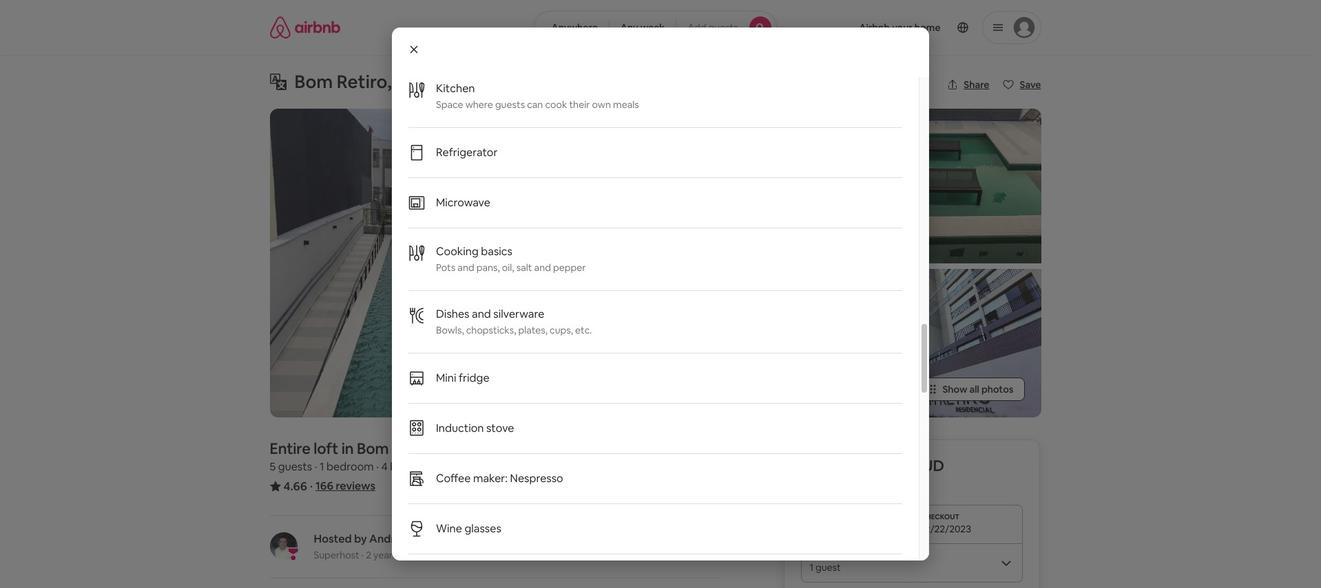 Task type: vqa. For each thing, say whether or not it's contained in the screenshot.
'1,217'
no



Task type: locate. For each thing, give the bounding box(es) containing it.
guests down entire
[[278, 460, 312, 475]]

meals
[[613, 98, 639, 111]]

bom up 4
[[357, 439, 389, 459]]

list
[[408, 65, 902, 589]]

· inside hosted by andré superhost · 2 years hosting
[[361, 550, 364, 562]]

4.66 · 166 reviews
[[283, 479, 375, 495]]

basics
[[481, 245, 512, 259]]

166 reviews link
[[315, 479, 375, 494]]

save
[[1020, 79, 1041, 91]]

cook
[[545, 98, 567, 111]]

0 vertical spatial guests
[[708, 21, 738, 34]]

coffee
[[436, 472, 471, 486]]

bowls,
[[436, 324, 464, 337]]

retiro, left expo
[[337, 70, 392, 94]]

1 horizontal spatial guests
[[495, 98, 525, 111]]

bom inside entire loft in bom retiro, brazil 5 guests · 1 bedroom · 4 beds · 1 bath
[[357, 439, 389, 459]]

0 horizontal spatial 1
[[320, 460, 324, 475]]

none search field containing anywhere
[[534, 11, 777, 44]]

1 horizontal spatial bom
[[357, 439, 389, 459]]

1 down the loft
[[320, 460, 324, 475]]

save button
[[998, 73, 1047, 96]]

·
[[315, 460, 317, 475], [376, 460, 379, 475], [418, 460, 420, 475], [310, 479, 313, 494], [361, 550, 364, 562]]

0 horizontal spatial bom
[[294, 70, 333, 94]]

4.66
[[283, 479, 307, 495]]

2 horizontal spatial guests
[[708, 21, 738, 34]]

2 vertical spatial guests
[[278, 460, 312, 475]]

retiro, up beds
[[392, 439, 437, 459]]

silverware
[[493, 307, 544, 322]]

guests inside entire loft in bom retiro, brazil 5 guests · 1 bedroom · 4 beds · 1 bath
[[278, 460, 312, 475]]

retiro,
[[337, 70, 392, 94], [392, 439, 437, 459]]

chopsticks,
[[466, 324, 516, 337]]

bom retiro, expo center norte, allianz stadium. image 5 image
[[854, 269, 1041, 418]]

kitchen space where guests can cook their own meals
[[436, 81, 639, 111]]

pots
[[436, 262, 455, 274]]

bom right automatically translated title: bom retiro, expo center norte, allianz stadium. image in the top left of the page
[[294, 70, 333, 94]]

0 vertical spatial retiro,
[[337, 70, 392, 94]]

guests inside kitchen space where guests can cook their own meals
[[495, 98, 525, 111]]

list containing kitchen
[[408, 65, 902, 589]]

· down the loft
[[315, 460, 317, 475]]

and right salt
[[534, 262, 551, 274]]

guests left can
[[495, 98, 525, 111]]

show all photos
[[943, 384, 1013, 396]]

wine
[[436, 522, 462, 537]]

and
[[458, 262, 474, 274], [534, 262, 551, 274], [472, 307, 491, 322]]

1 horizontal spatial 1
[[423, 460, 427, 475]]

in
[[341, 439, 354, 459]]

0 horizontal spatial guests
[[278, 460, 312, 475]]

1 vertical spatial retiro,
[[392, 439, 437, 459]]

space
[[436, 98, 463, 111]]

1 left bath
[[423, 460, 427, 475]]

stove
[[486, 422, 514, 436]]

piscina deck molhado. image
[[854, 109, 1041, 263]]

and up chopsticks,
[[472, 307, 491, 322]]

retiro, inside entire loft in bom retiro, brazil 5 guests · 1 bedroom · 4 beds · 1 bath
[[392, 439, 437, 459]]

guests right add
[[708, 21, 738, 34]]

share
[[964, 79, 989, 91]]

guests
[[708, 21, 738, 34], [495, 98, 525, 111], [278, 460, 312, 475]]

any week button
[[609, 11, 677, 44]]

coffee maker: nespresso
[[436, 472, 563, 486]]

where
[[465, 98, 493, 111]]

nespresso
[[510, 472, 563, 486]]

1 vertical spatial guests
[[495, 98, 525, 111]]

etc.
[[575, 324, 592, 337]]

any
[[620, 21, 638, 34]]

loft
[[314, 439, 338, 459]]

· left 166
[[310, 479, 313, 494]]

1
[[320, 460, 324, 475], [423, 460, 427, 475]]

1 vertical spatial bom
[[357, 439, 389, 459]]

profile element
[[793, 0, 1041, 55]]

andré
[[369, 532, 401, 547]]

entire
[[270, 439, 311, 459]]

bom
[[294, 70, 333, 94], [357, 439, 389, 459]]

expo
[[396, 70, 438, 94]]

week
[[640, 21, 665, 34]]

own
[[592, 98, 611, 111]]

None search field
[[534, 11, 777, 44]]

12/22/2023
[[921, 523, 971, 536]]

reviews
[[336, 479, 375, 494]]

· left 2
[[361, 550, 364, 562]]

cooking
[[436, 245, 479, 259]]

dishes and silverware bowls, chopsticks, plates, cups, etc.
[[436, 307, 592, 337]]



Task type: describe. For each thing, give the bounding box(es) containing it.
· right beds
[[418, 460, 420, 475]]

pans,
[[476, 262, 500, 274]]

what this place offers dialog
[[392, 28, 929, 589]]

all
[[969, 384, 979, 396]]

years
[[373, 550, 397, 562]]

list inside the what this place offers dialog
[[408, 65, 902, 589]]

guests inside button
[[708, 21, 738, 34]]

bom retiro, expo center norte, allianz stadium.
[[294, 70, 696, 94]]

sofá bi cama, acomoda duas pessoas. image
[[661, 269, 848, 418]]

host profile picture image
[[270, 533, 297, 561]]

center
[[442, 70, 500, 94]]

refrigerator
[[436, 145, 498, 160]]

plates,
[[518, 324, 548, 337]]

salt
[[516, 262, 532, 274]]

4
[[381, 460, 388, 475]]

share button
[[942, 73, 995, 96]]

fridge
[[459, 371, 489, 386]]

induction stove
[[436, 422, 514, 436]]

anywhere
[[551, 21, 598, 34]]

1 1 from the left
[[320, 460, 324, 475]]

can
[[527, 98, 543, 111]]

mini
[[436, 371, 456, 386]]

· inside 4.66 · 166 reviews
[[310, 479, 313, 494]]

induction
[[436, 422, 484, 436]]

0 vertical spatial bom
[[294, 70, 333, 94]]

any week
[[620, 21, 665, 34]]

bath
[[430, 460, 453, 475]]

beds
[[390, 460, 415, 475]]

cooking basics pots and pans, oil, salt and pepper
[[436, 245, 586, 274]]

superhost
[[314, 550, 359, 562]]

by
[[354, 532, 367, 547]]

oil,
[[502, 262, 514, 274]]

stadium.
[[621, 70, 696, 94]]

5
[[270, 460, 276, 475]]

pepper
[[553, 262, 586, 274]]

add guests
[[688, 21, 738, 34]]

automatically translated title: bom retiro, expo center norte, allianz stadium. image
[[270, 74, 286, 90]]

their
[[569, 98, 590, 111]]

kitchen
[[436, 81, 475, 96]]

glasses
[[465, 522, 501, 537]]

anywhere button
[[534, 11, 609, 44]]

wine glasses
[[436, 522, 501, 537]]

dishes
[[436, 307, 469, 322]]

show
[[943, 384, 967, 396]]

photos
[[981, 384, 1013, 396]]

166
[[315, 479, 333, 494]]

brazil
[[440, 439, 478, 459]]

and down cooking
[[458, 262, 474, 274]]

hosted by andré superhost · 2 years hosting
[[314, 532, 432, 562]]

microwave
[[436, 196, 490, 210]]

add guests button
[[676, 11, 777, 44]]

hosting
[[399, 550, 432, 562]]

allianz
[[562, 70, 617, 94]]

piscina raiada. image
[[270, 109, 655, 418]]

2 1 from the left
[[423, 460, 427, 475]]

2
[[366, 550, 371, 562]]

maker:
[[473, 472, 508, 486]]

12/22/2023 button
[[801, 506, 1023, 544]]

hosted
[[314, 532, 352, 547]]

norte,
[[504, 70, 558, 94]]

entire loft in bom retiro, brazil 5 guests · 1 bedroom · 4 beds · 1 bath
[[270, 439, 478, 475]]

$232 aud
[[873, 457, 944, 476]]

mini fridge
[[436, 371, 489, 386]]

bedroom
[[327, 460, 374, 475]]

cups,
[[550, 324, 573, 337]]

show all photos button
[[915, 378, 1025, 402]]

and inside dishes and silverware bowls, chopsticks, plates, cups, etc.
[[472, 307, 491, 322]]

piscina. image
[[661, 109, 848, 263]]

· left 4
[[376, 460, 379, 475]]

add
[[688, 21, 706, 34]]



